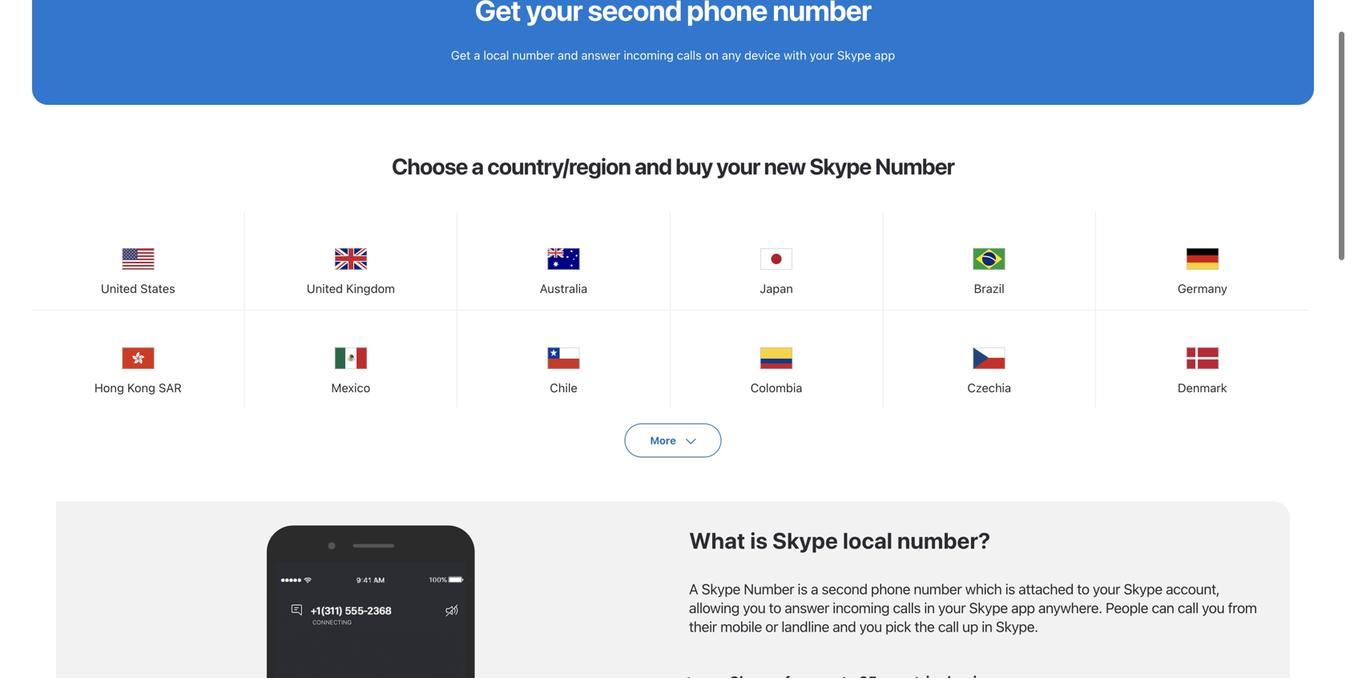 Task type: describe. For each thing, give the bounding box(es) containing it.
hong
[[95, 381, 124, 395]]

buy
[[676, 153, 713, 180]]

a for choose
[[472, 153, 483, 180]]

united kingdom
[[307, 282, 395, 296]]

app inside a skype number is a second phone number which is attached to your skype account, allowing you to answer incoming calls in your skype app anywhere. people can call you from their mobile or landline and you pick the call up in skype.
[[1012, 600, 1035, 617]]

device
[[745, 48, 781, 62]]

mexico
[[331, 381, 371, 395]]

account,
[[1166, 581, 1220, 599]]

skype right new
[[810, 153, 871, 180]]

anywhere.
[[1039, 600, 1103, 617]]

a
[[689, 581, 698, 599]]

new
[[764, 153, 806, 180]]

sar
[[159, 381, 182, 395]]

your up the people
[[1093, 581, 1121, 599]]

your right with at top
[[810, 48, 834, 62]]

0 vertical spatial app
[[875, 48, 896, 62]]

any
[[722, 48, 741, 62]]

co image
[[761, 343, 793, 375]]

attached
[[1019, 581, 1074, 599]]

0 horizontal spatial answer
[[582, 48, 621, 62]]

with
[[784, 48, 807, 62]]

united kingdom link
[[245, 212, 457, 308]]

germany link
[[1097, 212, 1309, 308]]

0 horizontal spatial number
[[512, 48, 555, 62]]

landline
[[782, 619, 830, 636]]

0 horizontal spatial is
[[750, 528, 768, 554]]

mexico link
[[245, 311, 457, 407]]

cl image
[[548, 343, 580, 375]]

second
[[822, 581, 868, 599]]

hong kong sar
[[95, 381, 182, 395]]

a inside a skype number is a second phone number which is attached to your skype account, allowing you to answer incoming calls in your skype app anywhere. people can call you from their mobile or landline and you pick the call up in skype.
[[811, 581, 819, 599]]

hk image
[[122, 343, 154, 375]]

choose a country/region and buy your new skype number element
[[32, 212, 1315, 411]]

on
[[705, 48, 719, 62]]

your up up
[[939, 600, 966, 617]]

chile
[[550, 381, 578, 395]]

skype up second
[[773, 528, 838, 554]]

denmark link
[[1097, 311, 1309, 407]]

a for get
[[474, 48, 480, 62]]

2 horizontal spatial is
[[1006, 581, 1016, 599]]

their
[[689, 619, 717, 636]]

0 vertical spatial and
[[558, 48, 578, 62]]

0 horizontal spatial you
[[743, 600, 766, 617]]

brazil link
[[884, 212, 1096, 308]]

kingdom
[[346, 282, 395, 296]]

what is skype local number?
[[689, 528, 991, 554]]

0 vertical spatial in
[[925, 600, 935, 617]]

number inside a skype number is a second phone number which is attached to your skype account, allowing you to answer incoming calls in your skype app anywhere. people can call you from their mobile or landline and you pick the call up in skype.
[[914, 581, 962, 599]]

what
[[689, 528, 746, 554]]

0 horizontal spatial to
[[769, 600, 782, 617]]

incoming inside a skype number is a second phone number which is attached to your skype account, allowing you to answer incoming calls in your skype app anywhere. people can call you from their mobile or landline and you pick the call up in skype.
[[833, 600, 890, 617]]

get a local number and answer incoming calls on any device with your skype app
[[451, 48, 896, 62]]

australia
[[540, 282, 588, 296]]

0 horizontal spatial incoming
[[624, 48, 674, 62]]

skype right with at top
[[838, 48, 872, 62]]

1 horizontal spatial you
[[860, 619, 882, 636]]

1 vertical spatial and
[[635, 153, 672, 180]]

more
[[650, 435, 676, 447]]



Task type: vqa. For each thing, say whether or not it's contained in the screenshot.
Brazil
yes



Task type: locate. For each thing, give the bounding box(es) containing it.
a right get
[[474, 48, 480, 62]]

allowing
[[689, 600, 740, 617]]

1 vertical spatial app
[[1012, 600, 1035, 617]]

up
[[963, 619, 979, 636]]

japan link
[[671, 212, 883, 308]]

2 vertical spatial a
[[811, 581, 819, 599]]

mobile
[[721, 619, 762, 636]]

brazil
[[974, 282, 1005, 296]]

germany
[[1178, 282, 1228, 296]]

you
[[743, 600, 766, 617], [1202, 600, 1225, 617], [860, 619, 882, 636]]

a right choose
[[472, 153, 483, 180]]

local
[[484, 48, 509, 62], [843, 528, 893, 554]]

0 horizontal spatial number
[[744, 581, 795, 599]]

denmark
[[1178, 381, 1228, 395]]

call
[[1178, 600, 1199, 617], [939, 619, 959, 636]]

incoming
[[624, 48, 674, 62], [833, 600, 890, 617]]

1 vertical spatial a
[[472, 153, 483, 180]]

is
[[750, 528, 768, 554], [798, 581, 808, 599], [1006, 581, 1016, 599]]

is up landline
[[798, 581, 808, 599]]

1 horizontal spatial in
[[982, 619, 993, 636]]

1 vertical spatial number
[[914, 581, 962, 599]]

united down gb icon
[[307, 282, 343, 296]]

colombia link
[[671, 311, 883, 407]]

czechia link
[[884, 311, 1096, 407]]

czechia
[[968, 381, 1012, 395]]

gb image
[[335, 244, 367, 276]]

1 vertical spatial number
[[744, 581, 795, 599]]

a skype number is a second phone number which is attached to your skype account, allowing you to answer incoming calls in your skype app anywhere. people can call you from their mobile or landline and you pick the call up in skype.
[[689, 581, 1258, 636]]

1 vertical spatial local
[[843, 528, 893, 554]]

0 vertical spatial answer
[[582, 48, 621, 62]]

us image
[[122, 244, 154, 276]]

colombia
[[751, 381, 803, 395]]

0 vertical spatial to
[[1077, 581, 1090, 599]]

united states
[[101, 282, 175, 296]]

number up the
[[914, 581, 962, 599]]

australia link
[[458, 212, 670, 308]]

chile link
[[458, 311, 670, 407]]

number right get
[[512, 48, 555, 62]]

1 vertical spatial calls
[[893, 600, 921, 617]]

0 vertical spatial incoming
[[624, 48, 674, 62]]

more button
[[625, 424, 722, 458]]

2 horizontal spatial you
[[1202, 600, 1225, 617]]

local up phone
[[843, 528, 893, 554]]

1 horizontal spatial number
[[875, 153, 955, 180]]

a left second
[[811, 581, 819, 599]]

pick
[[886, 619, 912, 636]]

de image
[[1187, 244, 1219, 276]]

number
[[512, 48, 555, 62], [914, 581, 962, 599]]

is right "which"
[[1006, 581, 1016, 599]]

skype.
[[996, 619, 1039, 636]]

0 horizontal spatial calls
[[677, 48, 702, 62]]

skype up allowing
[[702, 581, 741, 599]]

1 vertical spatial call
[[939, 619, 959, 636]]

to up or
[[769, 600, 782, 617]]

to up anywhere.
[[1077, 581, 1090, 599]]

you down the account,
[[1202, 600, 1225, 617]]

1 horizontal spatial number
[[914, 581, 962, 599]]

2 vertical spatial and
[[833, 619, 856, 636]]

your right buy
[[717, 153, 760, 180]]

your
[[810, 48, 834, 62], [717, 153, 760, 180], [1093, 581, 1121, 599], [939, 600, 966, 617]]

dk image
[[1187, 343, 1219, 375]]

is right what
[[750, 528, 768, 554]]

1 horizontal spatial to
[[1077, 581, 1090, 599]]

number
[[875, 153, 955, 180], [744, 581, 795, 599]]

choose
[[392, 153, 468, 180]]

people
[[1106, 600, 1149, 617]]

0 horizontal spatial call
[[939, 619, 959, 636]]

answer
[[582, 48, 621, 62], [785, 600, 830, 617]]

country/region
[[487, 153, 631, 180]]

0 horizontal spatial and
[[558, 48, 578, 62]]

in up the
[[925, 600, 935, 617]]

0 vertical spatial local
[[484, 48, 509, 62]]

1 horizontal spatial calls
[[893, 600, 921, 617]]

united down the us image
[[101, 282, 137, 296]]

to
[[1077, 581, 1090, 599], [769, 600, 782, 617]]

app
[[875, 48, 896, 62], [1012, 600, 1035, 617]]

united for united states
[[101, 282, 137, 296]]

call left up
[[939, 619, 959, 636]]

you left "pick"
[[860, 619, 882, 636]]

1 vertical spatial to
[[769, 600, 782, 617]]

calls inside a skype number is a second phone number which is attached to your skype account, allowing you to answer incoming calls in your skype app anywhere. people can call you from their mobile or landline and you pick the call up in skype.
[[893, 600, 921, 617]]

0 horizontal spatial app
[[875, 48, 896, 62]]

united
[[101, 282, 137, 296], [307, 282, 343, 296]]

1 horizontal spatial local
[[843, 528, 893, 554]]

1 vertical spatial answer
[[785, 600, 830, 617]]

hong kong sar link
[[32, 311, 244, 407]]

from
[[1228, 600, 1258, 617]]

1 horizontal spatial incoming
[[833, 600, 890, 617]]

incoming down second
[[833, 600, 890, 617]]

0 vertical spatial number
[[875, 153, 955, 180]]

united for united kingdom
[[307, 282, 343, 296]]

and inside a skype number is a second phone number which is attached to your skype account, allowing you to answer incoming calls in your skype app anywhere. people can call you from their mobile or landline and you pick the call up in skype.
[[833, 619, 856, 636]]

which
[[966, 581, 1002, 599]]

answer inside a skype number is a second phone number which is attached to your skype account, allowing you to answer incoming calls in your skype app anywhere. people can call you from their mobile or landline and you pick the call up in skype.
[[785, 600, 830, 617]]

calls left on
[[677, 48, 702, 62]]

2 united from the left
[[307, 282, 343, 296]]

get
[[451, 48, 471, 62]]

0 vertical spatial calls
[[677, 48, 702, 62]]

or
[[766, 619, 778, 636]]

au image
[[548, 244, 580, 276]]

united states link
[[32, 212, 244, 308]]

1 vertical spatial in
[[982, 619, 993, 636]]

1 horizontal spatial app
[[1012, 600, 1035, 617]]

number inside a skype number is a second phone number which is attached to your skype account, allowing you to answer incoming calls in your skype app anywhere. people can call you from their mobile or landline and you pick the call up in skype.
[[744, 581, 795, 599]]

in
[[925, 600, 935, 617], [982, 619, 993, 636]]

br image
[[974, 244, 1006, 276]]

1 horizontal spatial and
[[635, 153, 672, 180]]

2 horizontal spatial and
[[833, 619, 856, 636]]

can
[[1152, 600, 1175, 617]]

0 vertical spatial a
[[474, 48, 480, 62]]

skype
[[838, 48, 872, 62], [810, 153, 871, 180], [773, 528, 838, 554], [702, 581, 741, 599], [1124, 581, 1163, 599], [970, 600, 1008, 617]]

jp image
[[761, 244, 793, 276]]

number?
[[898, 528, 991, 554]]

mx image
[[335, 343, 367, 375]]

0 vertical spatial call
[[1178, 600, 1199, 617]]

choose a country/region and buy your new skype number
[[392, 153, 955, 180]]

phone
[[871, 581, 911, 599]]

1 horizontal spatial united
[[307, 282, 343, 296]]

1 vertical spatial incoming
[[833, 600, 890, 617]]

and
[[558, 48, 578, 62], [635, 153, 672, 180], [833, 619, 856, 636]]

1 horizontal spatial answer
[[785, 600, 830, 617]]

call down the account,
[[1178, 600, 1199, 617]]

1 united from the left
[[101, 282, 137, 296]]

calls
[[677, 48, 702, 62], [893, 600, 921, 617]]

states
[[140, 282, 175, 296]]

0 horizontal spatial in
[[925, 600, 935, 617]]

0 horizontal spatial local
[[484, 48, 509, 62]]

in right up
[[982, 619, 993, 636]]

0 vertical spatial number
[[512, 48, 555, 62]]

skype up the people
[[1124, 581, 1163, 599]]

a
[[474, 48, 480, 62], [472, 153, 483, 180], [811, 581, 819, 599]]

japan
[[760, 282, 793, 296]]

cz image
[[974, 343, 1006, 375]]

1 horizontal spatial is
[[798, 581, 808, 599]]

skype down "which"
[[970, 600, 1008, 617]]

1 horizontal spatial call
[[1178, 600, 1199, 617]]

0 horizontal spatial united
[[101, 282, 137, 296]]

you up mobile
[[743, 600, 766, 617]]

incoming left on
[[624, 48, 674, 62]]

calls up "pick"
[[893, 600, 921, 617]]

kong
[[127, 381, 155, 395]]

the
[[915, 619, 935, 636]]

local right get
[[484, 48, 509, 62]]



